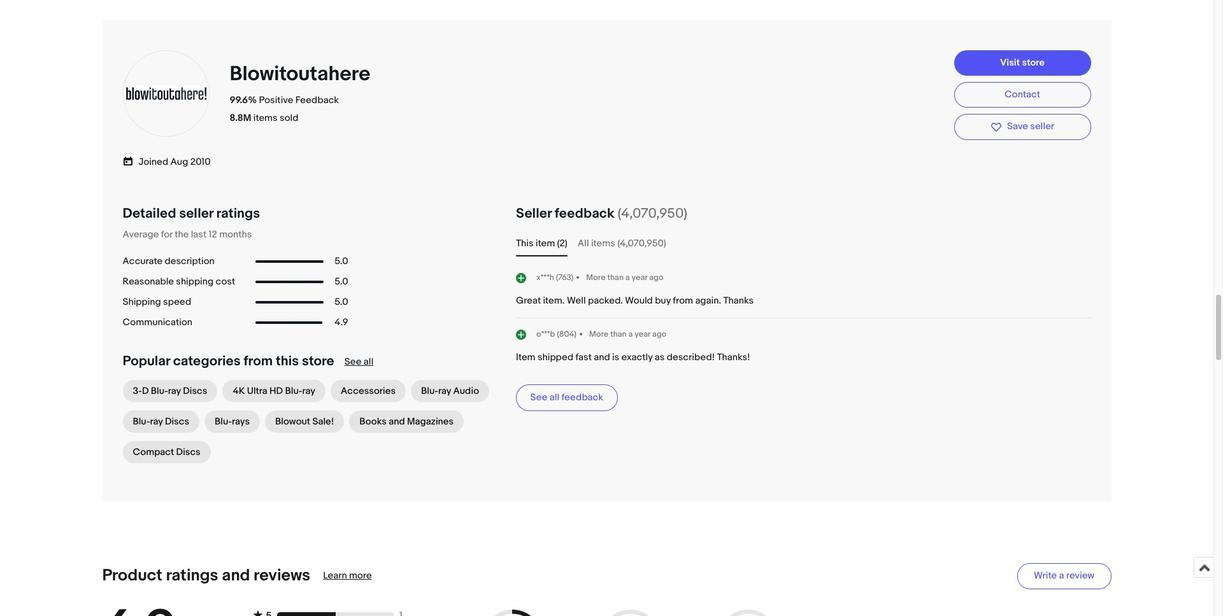 Task type: describe. For each thing, give the bounding box(es) containing it.
thanks
[[723, 295, 754, 307]]

reasonable
[[123, 276, 174, 288]]

visit
[[1000, 57, 1020, 69]]

4k ultra hd blu-ray link
[[223, 380, 326, 402]]

learn more
[[323, 570, 372, 582]]

packed.
[[588, 295, 623, 307]]

o***b
[[536, 329, 555, 340]]

detailed
[[123, 206, 176, 222]]

more than a year ago for is
[[589, 329, 666, 339]]

blu-rays link
[[205, 411, 260, 433]]

again.
[[695, 295, 721, 307]]

books and magazines link
[[349, 411, 464, 433]]

positive
[[259, 95, 293, 107]]

reasonable shipping cost
[[123, 276, 235, 288]]

this
[[516, 237, 534, 249]]

a for is
[[628, 329, 633, 339]]

items inside 99.6% positive feedback 8.8m items sold
[[253, 112, 278, 125]]

seller for detailed
[[179, 206, 213, 222]]

1 horizontal spatial and
[[389, 416, 405, 428]]

books
[[359, 416, 387, 428]]

all items (4,070,950)
[[578, 237, 666, 249]]

item
[[516, 351, 536, 364]]

seller feedback (4,070,950)
[[516, 206, 687, 222]]

blowitoutahere
[[230, 62, 370, 87]]

see for see all
[[344, 356, 362, 368]]

accessories
[[341, 385, 396, 397]]

accessories link
[[331, 380, 406, 402]]

item shipped fast and is exactly as described! thanks!
[[516, 351, 750, 364]]

(763)
[[556, 273, 573, 283]]

1 vertical spatial ratings
[[166, 566, 218, 586]]

8.8m
[[230, 112, 251, 125]]

popular categories from this store
[[123, 353, 334, 370]]

write a review link
[[1017, 564, 1111, 590]]

d
[[142, 385, 149, 397]]

blu- for blu-rays
[[215, 416, 232, 428]]

more than a year ago for would
[[586, 273, 664, 283]]

more for packed.
[[586, 273, 606, 283]]

tab list containing this item (2)
[[516, 236, 1091, 251]]

discs inside compact discs link
[[176, 446, 200, 458]]

as
[[655, 351, 665, 364]]

seller
[[516, 206, 552, 222]]

0 vertical spatial ratings
[[216, 206, 260, 222]]

all
[[578, 237, 589, 249]]

x***h
[[536, 273, 554, 283]]

ray up blowout sale!
[[302, 385, 315, 397]]

shipped
[[538, 351, 573, 364]]

speed
[[163, 296, 191, 308]]

discs inside "blu-ray discs" "link"
[[165, 416, 189, 428]]

sale!
[[312, 416, 334, 428]]

this
[[276, 353, 299, 370]]

magazines
[[407, 416, 454, 428]]

buy
[[655, 295, 671, 307]]

accurate
[[123, 255, 163, 267]]

visit store link
[[954, 51, 1091, 76]]

blowitoutahere image
[[121, 86, 211, 102]]

x***h (763)
[[536, 273, 573, 283]]

description
[[165, 255, 215, 267]]

discs inside 3-d blu-ray discs link
[[183, 385, 207, 397]]

fast
[[576, 351, 592, 364]]

0 horizontal spatial and
[[222, 566, 250, 586]]

this item (2)
[[516, 237, 568, 249]]

year for exactly
[[635, 329, 650, 339]]

0 vertical spatial from
[[673, 295, 693, 307]]

sold
[[280, 112, 298, 125]]

save
[[1007, 121, 1028, 133]]

great
[[516, 295, 541, 307]]

shipping speed
[[123, 296, 191, 308]]

than for would
[[607, 273, 624, 283]]

blowout sale! link
[[265, 411, 344, 433]]

all for see all
[[364, 356, 374, 368]]

blu- for blu-ray discs
[[133, 416, 150, 428]]

ago for exactly
[[652, 329, 666, 339]]

more
[[349, 570, 372, 582]]

99.6% positive feedback 8.8m items sold
[[230, 95, 339, 125]]

exactly
[[621, 351, 653, 364]]

blowout
[[275, 416, 310, 428]]

contact link
[[954, 82, 1091, 108]]

4.9
[[335, 316, 348, 328]]

item
[[536, 237, 555, 249]]

see for see all feedback
[[530, 392, 547, 404]]

joined
[[139, 156, 168, 168]]

0 percents of reviewers think of this product as entertaining element
[[715, 610, 782, 617]]

3-d blu-ray discs link
[[123, 380, 218, 402]]

blowout sale!
[[275, 416, 334, 428]]

blowitoutahere link
[[230, 62, 375, 87]]

blu-ray audio
[[421, 385, 479, 397]]

review
[[1066, 570, 1095, 582]]

months
[[219, 228, 252, 241]]

for
[[161, 228, 173, 241]]

ray right d at the bottom left of the page
[[168, 385, 181, 397]]

blu-ray discs link
[[123, 411, 199, 433]]

blu-rays
[[215, 416, 250, 428]]



Task type: locate. For each thing, give the bounding box(es) containing it.
detailed seller ratings
[[123, 206, 260, 222]]

1 vertical spatial feedback
[[562, 392, 603, 404]]

50 percents of reviewers think of this product as would recommend element
[[479, 610, 546, 617]]

0 horizontal spatial from
[[244, 353, 273, 370]]

books and magazines
[[359, 416, 454, 428]]

compact discs link
[[123, 441, 211, 464]]

1 vertical spatial more
[[589, 329, 609, 339]]

year up exactly
[[635, 329, 650, 339]]

than up packed.
[[607, 273, 624, 283]]

a up item shipped fast and is exactly as described! thanks!
[[628, 329, 633, 339]]

(4,070,950) down 'seller feedback (4,070,950)'
[[617, 237, 666, 249]]

(4,070,950) for seller feedback (4,070,950)
[[618, 206, 687, 222]]

1 horizontal spatial seller
[[1030, 121, 1054, 133]]

blu- inside 4k ultra hd blu-ray link
[[285, 385, 302, 397]]

more up fast
[[589, 329, 609, 339]]

a up great item. well packed. would buy from again. thanks
[[626, 273, 630, 283]]

product
[[102, 566, 162, 586]]

1 vertical spatial see
[[530, 392, 547, 404]]

items
[[253, 112, 278, 125], [591, 237, 615, 249]]

save seller button
[[954, 114, 1091, 140]]

0 vertical spatial more
[[586, 273, 606, 283]]

great item. well packed. would buy from again. thanks
[[516, 295, 754, 307]]

joined aug 2010
[[139, 156, 211, 168]]

items down positive
[[253, 112, 278, 125]]

1 vertical spatial items
[[591, 237, 615, 249]]

(4,070,950)
[[618, 206, 687, 222], [617, 237, 666, 249]]

a for would
[[626, 273, 630, 283]]

0 vertical spatial a
[[626, 273, 630, 283]]

cost
[[216, 276, 235, 288]]

more up packed.
[[586, 273, 606, 283]]

and left is
[[594, 351, 610, 364]]

and left reviews
[[222, 566, 250, 586]]

1 (4,070,950) from the top
[[618, 206, 687, 222]]

from right buy
[[673, 295, 693, 307]]

rays
[[232, 416, 250, 428]]

ago up as
[[652, 329, 666, 339]]

more than a year ago
[[586, 273, 664, 283], [589, 329, 666, 339]]

more than a year ago up great item. well packed. would buy from again. thanks
[[586, 273, 664, 283]]

more for and
[[589, 329, 609, 339]]

(4,070,950) for all items (4,070,950)
[[617, 237, 666, 249]]

blu-ray discs
[[133, 416, 189, 428]]

3-
[[133, 385, 142, 397]]

(4,070,950) inside tab list
[[617, 237, 666, 249]]

and right books
[[389, 416, 405, 428]]

reviews
[[254, 566, 310, 586]]

4k ultra hd blu-ray
[[233, 385, 315, 397]]

average
[[123, 228, 159, 241]]

all up accessories link
[[364, 356, 374, 368]]

0 vertical spatial 5.0
[[335, 255, 348, 267]]

store
[[1022, 57, 1045, 69], [302, 353, 334, 370]]

2 vertical spatial and
[[222, 566, 250, 586]]

tab list
[[516, 236, 1091, 251]]

more than a year ago up item shipped fast and is exactly as described! thanks!
[[589, 329, 666, 339]]

visit store
[[1000, 57, 1045, 69]]

1 vertical spatial more than a year ago
[[589, 329, 666, 339]]

blu- inside 3-d blu-ray discs link
[[151, 385, 168, 397]]

1 vertical spatial ago
[[652, 329, 666, 339]]

5.0 for accurate description
[[335, 255, 348, 267]]

feedback down fast
[[562, 392, 603, 404]]

hd
[[270, 385, 283, 397]]

see all link
[[344, 356, 374, 368]]

all
[[364, 356, 374, 368], [550, 392, 559, 404]]

feedback
[[555, 206, 615, 222], [562, 392, 603, 404]]

item.
[[543, 295, 565, 307]]

aug
[[170, 156, 188, 168]]

ultra
[[247, 385, 267, 397]]

compact
[[133, 446, 174, 458]]

1 5.0 from the top
[[335, 255, 348, 267]]

blu- inside blu-rays link
[[215, 416, 232, 428]]

0 vertical spatial items
[[253, 112, 278, 125]]

last
[[191, 228, 207, 241]]

blu-ray audio link
[[411, 380, 489, 402]]

a
[[626, 273, 630, 283], [628, 329, 633, 339], [1059, 570, 1064, 582]]

store right this
[[302, 353, 334, 370]]

more
[[586, 273, 606, 283], [589, 329, 609, 339]]

seller for save
[[1030, 121, 1054, 133]]

from left this
[[244, 353, 273, 370]]

2 vertical spatial discs
[[176, 446, 200, 458]]

2 vertical spatial a
[[1059, 570, 1064, 582]]

categories
[[173, 353, 241, 370]]

seller right save
[[1030, 121, 1054, 133]]

1 vertical spatial year
[[635, 329, 650, 339]]

year
[[632, 273, 647, 283], [635, 329, 650, 339]]

1 vertical spatial seller
[[179, 206, 213, 222]]

o***b (804)
[[536, 329, 576, 340]]

learn more link
[[323, 570, 372, 582]]

the
[[175, 228, 189, 241]]

2 vertical spatial 5.0
[[335, 296, 348, 308]]

0 vertical spatial and
[[594, 351, 610, 364]]

blu- inside "blu-ray discs" "link"
[[133, 416, 150, 428]]

see up accessories link
[[344, 356, 362, 368]]

and
[[594, 351, 610, 364], [389, 416, 405, 428], [222, 566, 250, 586]]

2 (4,070,950) from the top
[[617, 237, 666, 249]]

1 vertical spatial store
[[302, 353, 334, 370]]

year for buy
[[632, 273, 647, 283]]

all down shipped
[[550, 392, 559, 404]]

items right the all
[[591, 237, 615, 249]]

1 horizontal spatial from
[[673, 295, 693, 307]]

than for is
[[610, 329, 627, 339]]

1 horizontal spatial items
[[591, 237, 615, 249]]

blu- for blu-ray audio
[[421, 385, 438, 397]]

ray inside "link"
[[150, 416, 163, 428]]

5.0 for reasonable shipping cost
[[335, 276, 348, 288]]

(4,070,950) up all items (4,070,950)
[[618, 206, 687, 222]]

0 vertical spatial store
[[1022, 57, 1045, 69]]

than
[[607, 273, 624, 283], [610, 329, 627, 339]]

thanks!
[[717, 351, 750, 364]]

1 vertical spatial from
[[244, 353, 273, 370]]

discs
[[183, 385, 207, 397], [165, 416, 189, 428], [176, 446, 200, 458]]

0 vertical spatial year
[[632, 273, 647, 283]]

is
[[612, 351, 619, 364]]

0 horizontal spatial see
[[344, 356, 362, 368]]

store inside visit store 'link'
[[1022, 57, 1045, 69]]

see down item
[[530, 392, 547, 404]]

3 5.0 from the top
[[335, 296, 348, 308]]

seller up 'last'
[[179, 206, 213, 222]]

1 horizontal spatial store
[[1022, 57, 1045, 69]]

ratings up months
[[216, 206, 260, 222]]

1 vertical spatial than
[[610, 329, 627, 339]]

accurate description
[[123, 255, 215, 267]]

0 vertical spatial ago
[[649, 273, 664, 283]]

well
[[567, 295, 586, 307]]

1 vertical spatial all
[[550, 392, 559, 404]]

ago up buy
[[649, 273, 664, 283]]

0 vertical spatial see
[[344, 356, 362, 368]]

5.0 for shipping speed
[[335, 296, 348, 308]]

see all feedback
[[530, 392, 603, 404]]

discs down "categories"
[[183, 385, 207, 397]]

12
[[209, 228, 217, 241]]

from
[[673, 295, 693, 307], [244, 353, 273, 370]]

0 horizontal spatial seller
[[179, 206, 213, 222]]

0 vertical spatial more than a year ago
[[586, 273, 664, 283]]

described!
[[667, 351, 715, 364]]

2 horizontal spatial and
[[594, 351, 610, 364]]

write
[[1034, 570, 1057, 582]]

than up is
[[610, 329, 627, 339]]

0 horizontal spatial items
[[253, 112, 278, 125]]

shipping
[[176, 276, 214, 288]]

0 vertical spatial than
[[607, 273, 624, 283]]

blu- inside blu-ray audio link
[[421, 385, 438, 397]]

write a review
[[1034, 570, 1095, 582]]

0 vertical spatial all
[[364, 356, 374, 368]]

average for the last 12 months
[[123, 228, 252, 241]]

product ratings and reviews
[[102, 566, 310, 586]]

2 5.0 from the top
[[335, 276, 348, 288]]

1 vertical spatial 5.0
[[335, 276, 348, 288]]

(2)
[[557, 237, 568, 249]]

99.6%
[[230, 95, 257, 107]]

see all feedback link
[[516, 385, 618, 411]]

seller inside button
[[1030, 121, 1054, 133]]

ago
[[649, 273, 664, 283], [652, 329, 666, 339]]

a right 'write' on the bottom of the page
[[1059, 570, 1064, 582]]

feedback
[[295, 95, 339, 107]]

discs down 3-d blu-ray discs link
[[165, 416, 189, 428]]

1 vertical spatial and
[[389, 416, 405, 428]]

0 vertical spatial discs
[[183, 385, 207, 397]]

1 horizontal spatial all
[[550, 392, 559, 404]]

all for see all feedback
[[550, 392, 559, 404]]

ratings right the product
[[166, 566, 218, 586]]

1 vertical spatial discs
[[165, 416, 189, 428]]

ray up compact
[[150, 416, 163, 428]]

feedback up the all
[[555, 206, 615, 222]]

communication
[[123, 316, 192, 328]]

seller
[[1030, 121, 1054, 133], [179, 206, 213, 222]]

2010
[[190, 156, 211, 168]]

0 horizontal spatial store
[[302, 353, 334, 370]]

0 percents of reviewers think of this product as durable element
[[597, 610, 664, 617]]

learn
[[323, 570, 347, 582]]

all inside 'see all feedback' link
[[550, 392, 559, 404]]

year up would
[[632, 273, 647, 283]]

1 horizontal spatial see
[[530, 392, 547, 404]]

1 vertical spatial a
[[628, 329, 633, 339]]

0 horizontal spatial all
[[364, 356, 374, 368]]

0 vertical spatial (4,070,950)
[[618, 206, 687, 222]]

discs right compact
[[176, 446, 200, 458]]

0 vertical spatial seller
[[1030, 121, 1054, 133]]

save seller
[[1007, 121, 1054, 133]]

ago for buy
[[649, 273, 664, 283]]

text__icon wrapper image
[[123, 155, 139, 167]]

0 vertical spatial feedback
[[555, 206, 615, 222]]

ray left audio
[[438, 385, 451, 397]]

1 vertical spatial (4,070,950)
[[617, 237, 666, 249]]

(804)
[[557, 329, 576, 340]]

3-d blu-ray discs
[[133, 385, 207, 397]]

compact discs
[[133, 446, 200, 458]]

store right the visit
[[1022, 57, 1045, 69]]



Task type: vqa. For each thing, say whether or not it's contained in the screenshot.
MONTH to the top
no



